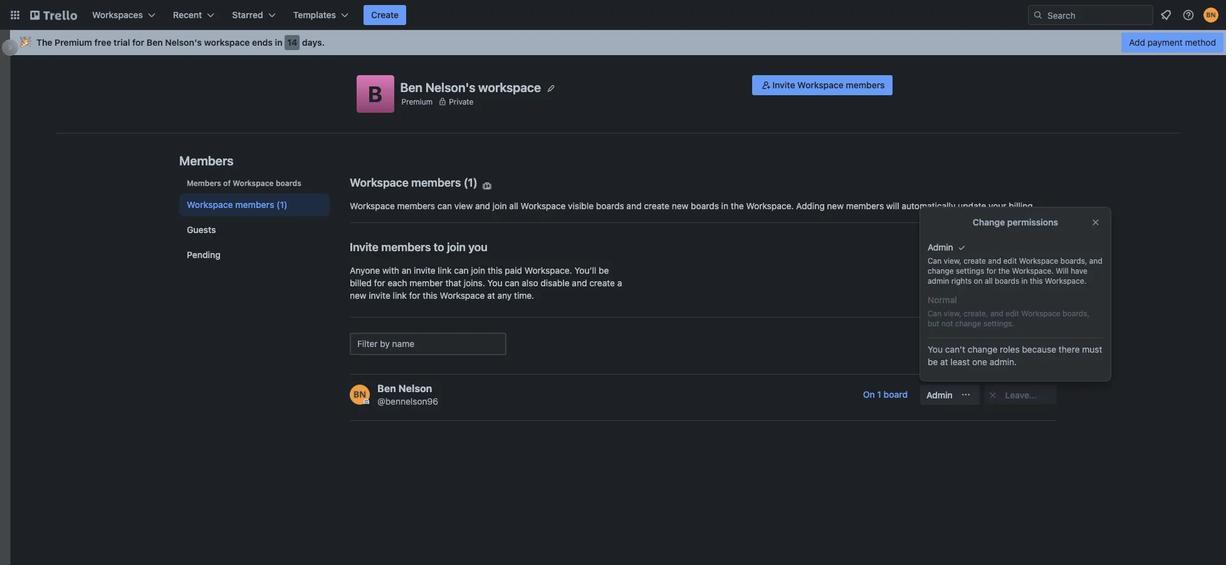 Task type: vqa. For each thing, say whether or not it's contained in the screenshot.
Change permissions
yes



Task type: locate. For each thing, give the bounding box(es) containing it.
0 horizontal spatial 1
[[468, 176, 473, 189]]

workspace. up disable at left
[[525, 265, 572, 276]]

members
[[846, 80, 885, 90], [411, 176, 461, 189], [235, 199, 274, 210], [397, 201, 435, 211], [846, 201, 884, 211], [381, 241, 431, 254]]

1 right on
[[877, 389, 881, 400]]

1 horizontal spatial invite
[[414, 265, 435, 276]]

change up the admin
[[928, 266, 954, 276]]

and down you'll on the top left
[[572, 278, 587, 288]]

1 vertical spatial ben
[[400, 80, 423, 94]]

change up one
[[968, 344, 998, 355]]

search image
[[1033, 10, 1043, 20]]

0 horizontal spatial you
[[487, 278, 502, 288]]

1 up view
[[468, 176, 473, 189]]

join right view
[[493, 201, 507, 211]]

and
[[475, 201, 490, 211], [626, 201, 642, 211], [988, 256, 1001, 266], [1089, 256, 1102, 266], [572, 278, 587, 288]]

in
[[275, 37, 282, 48], [721, 201, 728, 211], [1021, 276, 1028, 286]]

ben inside ben nelson @bennelson96
[[377, 383, 396, 394]]

1 horizontal spatial can
[[454, 265, 469, 276]]

2 vertical spatial join
[[471, 265, 485, 276]]

invite inside invite workspace members button
[[772, 80, 795, 90]]

0 vertical spatial this
[[488, 265, 502, 276]]

0 vertical spatial workspace
[[204, 37, 250, 48]]

1 vertical spatial change
[[968, 344, 998, 355]]

ben for ben nelson's workspace
[[400, 80, 423, 94]]

0 vertical spatial at
[[487, 290, 495, 301]]

for right trial
[[132, 37, 144, 48]]

1 vertical spatial at
[[940, 357, 948, 367]]

workspace.
[[746, 201, 794, 211], [525, 265, 572, 276], [1012, 266, 1054, 276], [1045, 276, 1086, 286]]

members
[[179, 154, 234, 168], [187, 179, 221, 188]]

1 horizontal spatial with
[[1015, 269, 1032, 280]]

1 vertical spatial workspace
[[478, 80, 541, 94]]

all inside can view, create and edit workspace boards, and change settings for the workspace. will have admin rights on all boards in this workspace.
[[985, 276, 993, 286]]

be inside the you can't change roles because there must be at least one admin.
[[928, 357, 938, 367]]

workspace members down of
[[187, 199, 274, 210]]

2 vertical spatial in
[[1021, 276, 1028, 286]]

0 vertical spatial workspace members
[[350, 176, 461, 189]]

in inside can view, create and edit workspace boards, and change settings for the workspace. will have admin rights on all boards in this workspace.
[[1021, 276, 1028, 286]]

0 vertical spatial all
[[509, 201, 518, 211]]

invite members to join you
[[350, 241, 488, 254]]

boards
[[276, 179, 301, 188], [596, 201, 624, 211], [691, 201, 719, 211], [995, 276, 1019, 286]]

can't
[[945, 344, 965, 355]]

method
[[1185, 37, 1216, 48]]

add payment method link
[[1121, 33, 1224, 53]]

be
[[599, 265, 609, 276], [928, 357, 938, 367]]

can up that
[[454, 265, 469, 276]]

this member is an admin of this workspace. image
[[364, 399, 369, 405]]

0 vertical spatial you
[[487, 278, 502, 288]]

invite
[[772, 80, 795, 90], [350, 241, 379, 254], [990, 269, 1013, 280]]

0 vertical spatial invite
[[772, 80, 795, 90]]

this
[[488, 265, 502, 276], [1030, 276, 1043, 286], [423, 290, 437, 301]]

1 vertical spatial the
[[998, 266, 1010, 276]]

all
[[509, 201, 518, 211], [985, 276, 993, 286]]

link left will
[[1035, 269, 1049, 280]]

admin.
[[990, 357, 1017, 367]]

2 horizontal spatial ben
[[400, 80, 423, 94]]

sm image inside admin link
[[960, 389, 972, 401]]

members inside invite workspace members button
[[846, 80, 885, 90]]

0 vertical spatial ben
[[147, 37, 163, 48]]

0 vertical spatial be
[[599, 265, 609, 276]]

invite for invite members to join you
[[350, 241, 379, 254]]

and right boards,
[[1089, 256, 1102, 266]]

each
[[388, 278, 407, 288]]

1 horizontal spatial ben
[[377, 383, 396, 394]]

you up any
[[487, 278, 502, 288]]

0 vertical spatial premium
[[55, 37, 92, 48]]

1 vertical spatial all
[[985, 276, 993, 286]]

invite for invite workspace members
[[772, 80, 795, 90]]

1 horizontal spatial 1
[[877, 389, 881, 400]]

0 horizontal spatial invite
[[369, 290, 390, 301]]

0 vertical spatial can
[[437, 201, 452, 211]]

2 horizontal spatial this
[[1030, 276, 1043, 286]]

with inside anyone with an invite link can join this paid workspace. you'll be billed for each member that joins. you can also disable and create a new invite link for this workspace at any time.
[[382, 265, 399, 276]]

ben up @bennelson96
[[377, 383, 396, 394]]

invite down each
[[369, 290, 390, 301]]

for down member
[[409, 290, 420, 301]]

new
[[672, 201, 688, 211], [827, 201, 844, 211], [350, 290, 366, 301]]

can left view
[[437, 201, 452, 211]]

change inside can view, create and edit workspace boards, and change settings for the workspace. will have admin rights on all boards in this workspace.
[[928, 266, 954, 276]]

recent
[[173, 9, 202, 20]]

0 vertical spatial join
[[493, 201, 507, 211]]

0 horizontal spatial be
[[599, 265, 609, 276]]

billing.
[[1009, 201, 1035, 211]]

nelson's
[[165, 37, 202, 48], [425, 80, 475, 94]]

automatically
[[902, 201, 956, 211]]

members of workspace boards
[[187, 179, 301, 188]]

2 vertical spatial create
[[589, 278, 615, 288]]

workspace. left adding
[[746, 201, 794, 211]]

1 horizontal spatial invite
[[772, 80, 795, 90]]

members left of
[[187, 179, 221, 188]]

change inside the you can't change roles because there must be at least one admin.
[[968, 344, 998, 355]]

1 vertical spatial premium
[[401, 97, 433, 106]]

any
[[497, 290, 512, 301]]

2 vertical spatial invite
[[990, 269, 1013, 280]]

on 1 board
[[863, 389, 908, 400]]

0 vertical spatial in
[[275, 37, 282, 48]]

guests
[[187, 224, 216, 235]]

with down edit
[[1015, 269, 1032, 280]]

1 for on
[[877, 389, 881, 400]]

you inside the you can't change roles because there must be at least one admin.
[[928, 344, 943, 355]]

for right settings at the top right of page
[[986, 266, 996, 276]]

1 vertical spatial you
[[928, 344, 943, 355]]

open information menu image
[[1182, 9, 1195, 21]]

2 horizontal spatial can
[[505, 278, 519, 288]]

invite inside invite with link button
[[990, 269, 1013, 280]]

0 vertical spatial 1
[[468, 176, 473, 189]]

with up each
[[382, 265, 399, 276]]

create button
[[364, 5, 406, 25]]

1 vertical spatial 1
[[877, 389, 881, 400]]

b
[[368, 81, 382, 107]]

invite up member
[[414, 265, 435, 276]]

invite workspace members button
[[752, 75, 892, 95]]

1 horizontal spatial all
[[985, 276, 993, 286]]

0 horizontal spatial with
[[382, 265, 399, 276]]

add payment method
[[1129, 37, 1216, 48]]

admin up can at the top right
[[928, 242, 956, 253]]

join right to
[[447, 241, 466, 254]]

(1)
[[276, 199, 287, 210]]

workspace members left the (
[[350, 176, 461, 189]]

change
[[928, 266, 954, 276], [968, 344, 998, 355]]

0 horizontal spatial create
[[589, 278, 615, 288]]

0 horizontal spatial nelson's
[[165, 37, 202, 48]]

Filter by name text field
[[350, 333, 506, 355]]

0 horizontal spatial the
[[731, 201, 744, 211]]

1 horizontal spatial at
[[940, 357, 948, 367]]

14
[[287, 37, 297, 48]]

ben right b
[[400, 80, 423, 94]]

0 horizontal spatial workspace
[[204, 37, 250, 48]]

1 inside on 1 board link
[[877, 389, 881, 400]]

private
[[449, 97, 474, 106]]

with for anyone
[[382, 265, 399, 276]]

0 horizontal spatial can
[[437, 201, 452, 211]]

link down each
[[393, 290, 407, 301]]

members for members of workspace boards
[[187, 179, 221, 188]]

1 horizontal spatial workspace members
[[350, 176, 461, 189]]

workspace. down will
[[1045, 276, 1086, 286]]

ben
[[147, 37, 163, 48], [400, 80, 423, 94], [377, 383, 396, 394]]

this inside can view, create and edit workspace boards, and change settings for the workspace. will have admin rights on all boards in this workspace.
[[1030, 276, 1043, 286]]

at left any
[[487, 290, 495, 301]]

1 vertical spatial can
[[454, 265, 469, 276]]

with
[[382, 265, 399, 276], [1015, 269, 1032, 280]]

ben nelson's workspace
[[400, 80, 541, 94]]

workspace
[[797, 80, 844, 90], [350, 176, 409, 189], [233, 179, 274, 188], [187, 199, 233, 210], [350, 201, 395, 211], [521, 201, 566, 211], [1019, 256, 1058, 266], [440, 290, 485, 301]]

1 horizontal spatial workspace
[[478, 80, 541, 94]]

all right view
[[509, 201, 518, 211]]

2 horizontal spatial invite
[[990, 269, 1013, 280]]

you
[[487, 278, 502, 288], [928, 344, 943, 355]]

0 vertical spatial invite
[[414, 265, 435, 276]]

join up joins.
[[471, 265, 485, 276]]

0 horizontal spatial ben
[[147, 37, 163, 48]]

workspace members can view and join all workspace visible boards and create new boards in the workspace. adding new members will automatically update your billing.
[[350, 201, 1035, 211]]

permissions
[[1007, 217, 1058, 228]]

premium right b button at the left top
[[401, 97, 433, 106]]

nelson's up private
[[425, 80, 475, 94]]

boards,
[[1060, 256, 1087, 266]]

be left least
[[928, 357, 938, 367]]

admin down least
[[926, 390, 953, 401]]

2 horizontal spatial in
[[1021, 276, 1028, 286]]

least
[[950, 357, 970, 367]]

1 vertical spatial create
[[964, 256, 986, 266]]

2 horizontal spatial link
[[1035, 269, 1049, 280]]

nelson's down recent
[[165, 37, 202, 48]]

create
[[644, 201, 669, 211], [964, 256, 986, 266], [589, 278, 615, 288]]

the inside can view, create and edit workspace boards, and change settings for the workspace. will have admin rights on all boards in this workspace.
[[998, 266, 1010, 276]]

sm image inside leave… link
[[987, 389, 999, 402]]

ben right trial
[[147, 37, 163, 48]]

2 horizontal spatial new
[[827, 201, 844, 211]]

banner containing 🎉
[[10, 30, 1226, 55]]

will
[[1056, 266, 1069, 276]]

at
[[487, 290, 495, 301], [940, 357, 948, 367]]

members up of
[[179, 154, 234, 168]]

0 vertical spatial members
[[179, 154, 234, 168]]

0 horizontal spatial invite
[[350, 241, 379, 254]]

workspace. down edit
[[1012, 266, 1054, 276]]

on
[[863, 389, 875, 400]]

2 horizontal spatial create
[[964, 256, 986, 266]]

🎉
[[20, 37, 31, 48]]

banner
[[10, 30, 1226, 55]]

for left each
[[374, 278, 385, 288]]

link
[[438, 265, 452, 276], [1035, 269, 1049, 280], [393, 290, 407, 301]]

with inside button
[[1015, 269, 1032, 280]]

workspace members
[[350, 176, 461, 189], [187, 199, 274, 210]]

be right you'll on the top left
[[599, 265, 609, 276]]

1 horizontal spatial you
[[928, 344, 943, 355]]

1 vertical spatial nelson's
[[425, 80, 475, 94]]

1 vertical spatial workspace members
[[187, 199, 274, 210]]

all right on at the right of the page
[[985, 276, 993, 286]]

1 vertical spatial be
[[928, 357, 938, 367]]

0 horizontal spatial premium
[[55, 37, 92, 48]]

1 vertical spatial invite
[[369, 290, 390, 301]]

sm image inside invite workspace members button
[[760, 79, 772, 92]]

premium
[[55, 37, 92, 48], [401, 97, 433, 106]]

because
[[1022, 344, 1056, 355]]

invite
[[414, 265, 435, 276], [369, 290, 390, 301]]

workspace inside button
[[797, 80, 844, 90]]

0 horizontal spatial join
[[447, 241, 466, 254]]

0 horizontal spatial in
[[275, 37, 282, 48]]

leave… link
[[985, 385, 1057, 405]]

at left least
[[940, 357, 948, 367]]

1 horizontal spatial nelson's
[[425, 80, 475, 94]]

for
[[132, 37, 144, 48], [986, 266, 996, 276], [374, 278, 385, 288], [409, 290, 420, 301]]

0 horizontal spatial new
[[350, 290, 366, 301]]

0 horizontal spatial change
[[928, 266, 954, 276]]

0 horizontal spatial at
[[487, 290, 495, 301]]

1 vertical spatial members
[[187, 179, 221, 188]]

can down "paid"
[[505, 278, 519, 288]]

you can't change roles because there must be at least one admin.
[[928, 344, 1102, 367]]

the
[[731, 201, 744, 211], [998, 266, 1010, 276]]

must
[[1082, 344, 1102, 355]]

1 horizontal spatial the
[[998, 266, 1010, 276]]

1 vertical spatial this
[[1030, 276, 1043, 286]]

the
[[36, 37, 52, 48]]

workspace inside banner
[[204, 37, 250, 48]]

sm image
[[760, 79, 772, 92], [481, 180, 493, 192], [956, 241, 968, 254], [960, 389, 972, 401], [987, 389, 999, 402]]

1 horizontal spatial change
[[968, 344, 998, 355]]

paid
[[505, 265, 522, 276]]

1 vertical spatial invite
[[350, 241, 379, 254]]

you left can't
[[928, 344, 943, 355]]

link up that
[[438, 265, 452, 276]]

premium right the
[[55, 37, 92, 48]]

confetti image
[[20, 37, 31, 48]]

0 vertical spatial nelson's
[[165, 37, 202, 48]]

0 vertical spatial change
[[928, 266, 954, 276]]

2 vertical spatial ben
[[377, 383, 396, 394]]

0 vertical spatial create
[[644, 201, 669, 211]]

1 horizontal spatial in
[[721, 201, 728, 211]]

1 horizontal spatial be
[[928, 357, 938, 367]]

1 horizontal spatial join
[[471, 265, 485, 276]]



Task type: describe. For each thing, give the bounding box(es) containing it.
join inside anyone with an invite link can join this paid workspace. you'll be billed for each member that joins. you can also disable and create a new invite link for this workspace at any time.
[[471, 265, 485, 276]]

2 horizontal spatial join
[[493, 201, 507, 211]]

board
[[884, 389, 908, 400]]

edit
[[1003, 256, 1017, 266]]

new inside anyone with an invite link can join this paid workspace. you'll be billed for each member that joins. you can also disable and create a new invite link for this workspace at any time.
[[350, 290, 366, 301]]

pending
[[187, 249, 221, 260]]

that
[[445, 278, 461, 288]]

anyone with an invite link can join this paid workspace. you'll be billed for each member that joins. you can also disable and create a new invite link for this workspace at any time.
[[350, 265, 622, 301]]

anyone
[[350, 265, 380, 276]]

ben inside banner
[[147, 37, 163, 48]]

back to home image
[[30, 5, 77, 25]]

nelson's inside banner
[[165, 37, 202, 48]]

1 for (
[[468, 176, 473, 189]]

rights
[[951, 276, 972, 286]]

2 vertical spatial can
[[505, 278, 519, 288]]

disable
[[541, 278, 570, 288]]

days.
[[302, 37, 325, 48]]

invite with link
[[990, 269, 1049, 280]]

add
[[1129, 37, 1145, 48]]

payment
[[1148, 37, 1183, 48]]

billed
[[350, 278, 372, 288]]

0 horizontal spatial all
[[509, 201, 518, 211]]

on
[[974, 276, 983, 286]]

you
[[468, 241, 488, 254]]

admin link
[[920, 385, 980, 405]]

at inside anyone with an invite link can join this paid workspace. you'll be billed for each member that joins. you can also disable and create a new invite link for this workspace at any time.
[[487, 290, 495, 301]]

b button
[[356, 75, 394, 113]]

🎉 the premium free trial for ben nelson's workspace ends in 14 days.
[[20, 37, 325, 48]]

one
[[972, 357, 987, 367]]

@bennelson96
[[377, 396, 438, 407]]

2 vertical spatial this
[[423, 290, 437, 301]]

a
[[617, 278, 622, 288]]

1 vertical spatial admin
[[926, 390, 953, 401]]

1 vertical spatial join
[[447, 241, 466, 254]]

create inside can view, create and edit workspace boards, and change settings for the workspace. will have admin rights on all boards in this workspace.
[[964, 256, 986, 266]]

trial
[[114, 37, 130, 48]]

change permissions
[[973, 217, 1058, 228]]

be inside anyone with an invite link can join this paid workspace. you'll be billed for each member that joins. you can also disable and create a new invite link for this workspace at any time.
[[599, 265, 609, 276]]

view
[[454, 201, 473, 211]]

premium inside banner
[[55, 37, 92, 48]]

view,
[[944, 256, 961, 266]]

)
[[473, 176, 478, 189]]

and inside anyone with an invite link can join this paid workspace. you'll be billed for each member that joins. you can also disable and create a new invite link for this workspace at any time.
[[572, 278, 587, 288]]

you inside anyone with an invite link can join this paid workspace. you'll be billed for each member that joins. you can also disable and create a new invite link for this workspace at any time.
[[487, 278, 502, 288]]

1 vertical spatial in
[[721, 201, 728, 211]]

workspace inside anyone with an invite link can join this paid workspace. you'll be billed for each member that joins. you can also disable and create a new invite link for this workspace at any time.
[[440, 290, 485, 301]]

starred
[[232, 9, 263, 20]]

0 notifications image
[[1158, 8, 1173, 23]]

ben nelson (bennelson96) image
[[1203, 8, 1219, 23]]

0 horizontal spatial workspace members
[[187, 199, 274, 210]]

pending link
[[179, 244, 330, 266]]

leave…
[[1005, 390, 1037, 401]]

with for invite
[[1015, 269, 1032, 280]]

Search field
[[1043, 6, 1153, 24]]

starred button
[[225, 5, 283, 25]]

1 horizontal spatial link
[[438, 265, 452, 276]]

primary element
[[0, 0, 1226, 30]]

link inside button
[[1035, 269, 1049, 280]]

your
[[989, 201, 1006, 211]]

update
[[958, 201, 986, 211]]

ends
[[252, 37, 273, 48]]

workspaces button
[[85, 5, 163, 25]]

1 horizontal spatial new
[[672, 201, 688, 211]]

invite for invite with link
[[990, 269, 1013, 280]]

an
[[402, 265, 411, 276]]

also
[[522, 278, 538, 288]]

and right view
[[475, 201, 490, 211]]

templates
[[293, 9, 336, 20]]

nelson
[[398, 383, 432, 394]]

workspace inside can view, create and edit workspace boards, and change settings for the workspace. will have admin rights on all boards in this workspace.
[[1019, 256, 1058, 266]]

ben nelson @bennelson96
[[377, 383, 438, 407]]

change
[[973, 217, 1005, 228]]

( 1 )
[[464, 176, 478, 189]]

invite with link button
[[965, 265, 1057, 285]]

can view, create and edit workspace boards, and change settings for the workspace. will have admin rights on all boards in this workspace.
[[928, 256, 1102, 286]]

invite workspace members
[[772, 80, 885, 90]]

can
[[928, 256, 942, 266]]

guests link
[[179, 219, 330, 241]]

admin
[[928, 276, 949, 286]]

roles
[[1000, 344, 1020, 355]]

1 horizontal spatial premium
[[401, 97, 433, 106]]

create inside anyone with an invite link can join this paid workspace. you'll be billed for each member that joins. you can also disable and create a new invite link for this workspace at any time.
[[589, 278, 615, 288]]

adding
[[796, 201, 825, 211]]

visible
[[568, 201, 594, 211]]

time.
[[514, 290, 534, 301]]

for inside banner
[[132, 37, 144, 48]]

workspaces
[[92, 9, 143, 20]]

0 horizontal spatial link
[[393, 290, 407, 301]]

recent button
[[166, 5, 222, 25]]

0 vertical spatial admin
[[928, 242, 956, 253]]

to
[[434, 241, 444, 254]]

there
[[1059, 344, 1080, 355]]

1 horizontal spatial create
[[644, 201, 669, 211]]

1 horizontal spatial this
[[488, 265, 502, 276]]

joins.
[[464, 278, 485, 288]]

for inside can view, create and edit workspace boards, and change settings for the workspace. will have admin rights on all boards in this workspace.
[[986, 266, 996, 276]]

members for members
[[179, 154, 234, 168]]

free
[[94, 37, 111, 48]]

will
[[886, 201, 899, 211]]

in inside banner
[[275, 37, 282, 48]]

settings
[[956, 266, 984, 276]]

at inside the you can't change roles because there must be at least one admin.
[[940, 357, 948, 367]]

have
[[1071, 266, 1087, 276]]

and right visible
[[626, 201, 642, 211]]

and left edit
[[988, 256, 1001, 266]]

on 1 board link
[[856, 385, 915, 405]]

create
[[371, 9, 399, 20]]

you'll
[[574, 265, 596, 276]]

of
[[223, 179, 231, 188]]

workspace. inside anyone with an invite link can join this paid workspace. you'll be billed for each member that joins. you can also disable and create a new invite link for this workspace at any time.
[[525, 265, 572, 276]]

boards inside can view, create and edit workspace boards, and change settings for the workspace. will have admin rights on all boards in this workspace.
[[995, 276, 1019, 286]]

(
[[464, 176, 468, 189]]

templates button
[[286, 5, 356, 25]]

ben for ben nelson @bennelson96
[[377, 383, 396, 394]]



